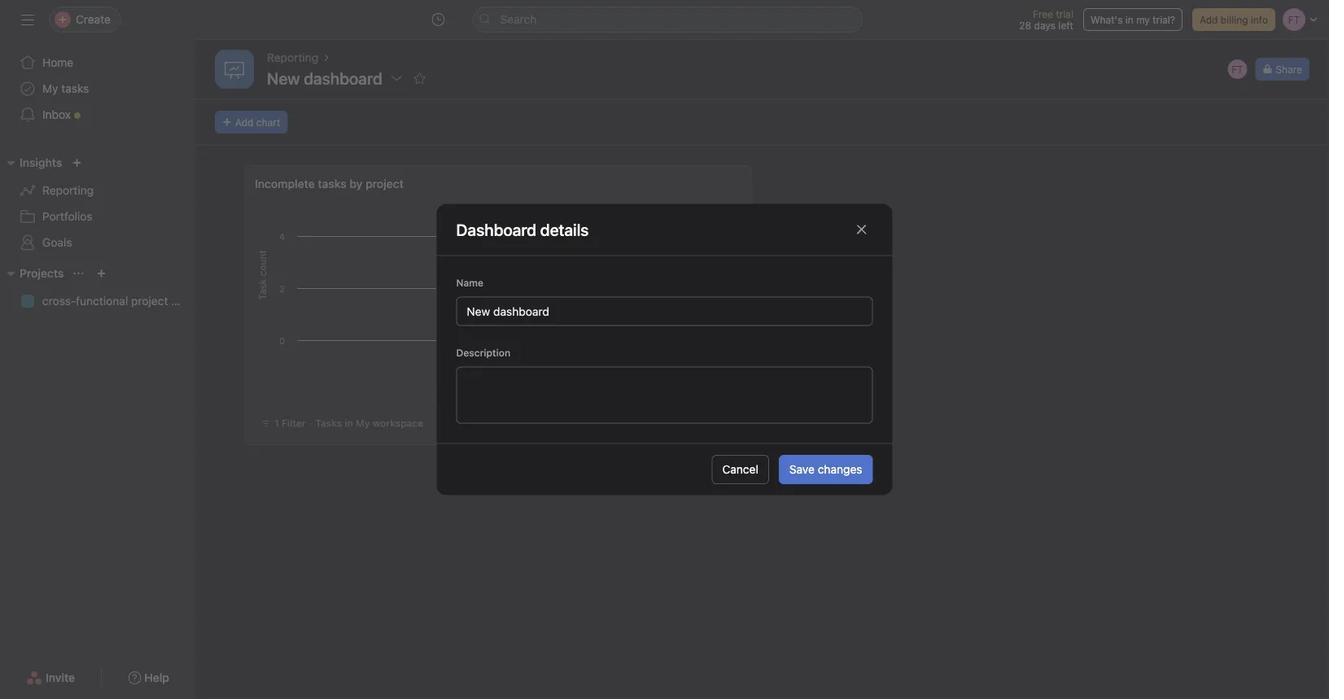 Task type: describe. For each thing, give the bounding box(es) containing it.
what's
[[1091, 14, 1123, 25]]

home link
[[10, 50, 186, 76]]

search
[[500, 13, 537, 26]]

1 horizontal spatial reporting link
[[267, 49, 318, 67]]

plan
[[171, 294, 193, 308]]

trial?
[[1153, 14, 1175, 25]]

dashboard details dialog
[[437, 204, 893, 495]]

save changes button
[[779, 455, 873, 484]]

days
[[1034, 20, 1056, 31]]

add chart
[[235, 116, 280, 128]]

projects
[[20, 267, 64, 280]]

my tasks link
[[10, 76, 186, 102]]

1 filter
[[274, 418, 306, 429]]

none text field inside the dashboard details dialog
[[456, 367, 873, 424]]

share
[[1276, 63, 1302, 75]]

workspace
[[373, 418, 424, 429]]

info
[[1251, 14, 1268, 25]]

portfolios link
[[10, 203, 186, 230]]

reporting inside insights element
[[42, 184, 94, 197]]

report image
[[225, 59, 244, 79]]

add billing info
[[1200, 14, 1268, 25]]

incomplete
[[255, 177, 315, 190]]

search list box
[[473, 7, 863, 33]]

project
[[131, 294, 168, 308]]

chart
[[256, 116, 280, 128]]

tasks
[[315, 418, 342, 429]]

hide sidebar image
[[21, 13, 34, 26]]

changes
[[818, 463, 862, 476]]

add chart button
[[215, 111, 288, 133]]

left
[[1058, 20, 1074, 31]]

show options image
[[390, 72, 403, 85]]

free
[[1033, 8, 1053, 20]]

new dashboard
[[267, 68, 382, 88]]

global element
[[0, 40, 195, 138]]

insights button
[[0, 153, 62, 173]]

save
[[789, 463, 815, 476]]

1 vertical spatial my
[[356, 418, 370, 429]]

in for my
[[1126, 14, 1134, 25]]

inbox
[[42, 108, 71, 121]]

filter
[[282, 418, 306, 429]]

incomplete tasks by project
[[255, 177, 404, 190]]



Task type: locate. For each thing, give the bounding box(es) containing it.
cancel
[[722, 463, 759, 476]]

functional
[[76, 294, 128, 308]]

in right tasks
[[345, 418, 353, 429]]

0 horizontal spatial in
[[345, 418, 353, 429]]

28
[[1019, 20, 1031, 31]]

None text field
[[456, 297, 873, 326]]

ft button
[[1226, 58, 1249, 81]]

1 horizontal spatial in
[[1126, 14, 1134, 25]]

my tasks
[[42, 82, 89, 95]]

insights element
[[0, 148, 195, 259]]

add for add chart
[[235, 116, 254, 128]]

by project
[[350, 177, 404, 190]]

description
[[456, 347, 511, 359]]

tasks in my workspace
[[315, 418, 424, 429]]

tasks for incomplete
[[318, 177, 347, 190]]

name
[[456, 277, 484, 289]]

in
[[1126, 14, 1134, 25], [345, 418, 353, 429]]

dashboard details
[[456, 220, 589, 239]]

0 vertical spatial reporting
[[267, 51, 318, 64]]

what's in my trial?
[[1091, 14, 1175, 25]]

add for add billing info
[[1200, 14, 1218, 25]]

goals link
[[10, 230, 186, 256]]

goals
[[42, 236, 72, 249]]

0 vertical spatial my
[[42, 82, 58, 95]]

cancel button
[[712, 455, 769, 484]]

0 vertical spatial add
[[1200, 14, 1218, 25]]

1 horizontal spatial add
[[1200, 14, 1218, 25]]

my
[[1136, 14, 1150, 25]]

1 vertical spatial tasks
[[318, 177, 347, 190]]

in inside button
[[1126, 14, 1134, 25]]

1 vertical spatial reporting
[[42, 184, 94, 197]]

1 horizontal spatial tasks
[[318, 177, 347, 190]]

0 horizontal spatial reporting link
[[10, 177, 186, 203]]

0 vertical spatial reporting link
[[267, 49, 318, 67]]

tasks inside global element
[[61, 82, 89, 95]]

0 horizontal spatial tasks
[[61, 82, 89, 95]]

share button
[[1255, 58, 1310, 81]]

cross-
[[42, 294, 76, 308]]

projects button
[[0, 264, 64, 283]]

projects element
[[0, 259, 195, 317]]

reporting up 'portfolios'
[[42, 184, 94, 197]]

tasks for my
[[61, 82, 89, 95]]

search button
[[473, 7, 863, 33]]

my right tasks
[[356, 418, 370, 429]]

reporting link
[[267, 49, 318, 67], [10, 177, 186, 203]]

1 vertical spatial in
[[345, 418, 353, 429]]

0 vertical spatial in
[[1126, 14, 1134, 25]]

close this dialog image
[[855, 223, 868, 236]]

add billing info button
[[1192, 8, 1275, 31]]

home
[[42, 56, 73, 69]]

0 vertical spatial tasks
[[61, 82, 89, 95]]

reporting
[[267, 51, 318, 64], [42, 184, 94, 197]]

1 horizontal spatial reporting
[[267, 51, 318, 64]]

add left the billing
[[1200, 14, 1218, 25]]

None text field
[[456, 367, 873, 424]]

1
[[274, 418, 279, 429]]

reporting up new dashboard
[[267, 51, 318, 64]]

add to starred image
[[413, 72, 426, 85]]

my
[[42, 82, 58, 95], [356, 418, 370, 429]]

my inside global element
[[42, 82, 58, 95]]

cross-functional project plan link
[[10, 288, 193, 314]]

tasks down home
[[61, 82, 89, 95]]

in left my
[[1126, 14, 1134, 25]]

reporting link up new dashboard
[[267, 49, 318, 67]]

reporting link up 'portfolios'
[[10, 177, 186, 203]]

invite button
[[16, 663, 86, 693]]

invite
[[46, 671, 75, 685]]

0 horizontal spatial add
[[235, 116, 254, 128]]

save changes
[[789, 463, 862, 476]]

tasks left by project
[[318, 177, 347, 190]]

what's in my trial? button
[[1083, 8, 1183, 31]]

trial
[[1056, 8, 1074, 20]]

0 horizontal spatial my
[[42, 82, 58, 95]]

none text field inside the dashboard details dialog
[[456, 297, 873, 326]]

0 horizontal spatial reporting
[[42, 184, 94, 197]]

my up "inbox"
[[42, 82, 58, 95]]

free trial 28 days left
[[1019, 8, 1074, 31]]

add left chart
[[235, 116, 254, 128]]

add
[[1200, 14, 1218, 25], [235, 116, 254, 128]]

inbox link
[[10, 102, 186, 128]]

ft
[[1232, 63, 1243, 75]]

tasks
[[61, 82, 89, 95], [318, 177, 347, 190]]

in for my
[[345, 418, 353, 429]]

portfolios
[[42, 210, 92, 223]]

1 horizontal spatial my
[[356, 418, 370, 429]]

billing
[[1221, 14, 1248, 25]]

1 vertical spatial reporting link
[[10, 177, 186, 203]]

cross-functional project plan
[[42, 294, 193, 308]]

insights
[[20, 156, 62, 169]]

1 vertical spatial add
[[235, 116, 254, 128]]



Task type: vqa. For each thing, say whether or not it's contained in the screenshot.
Cross-Functional Project Plan link
yes



